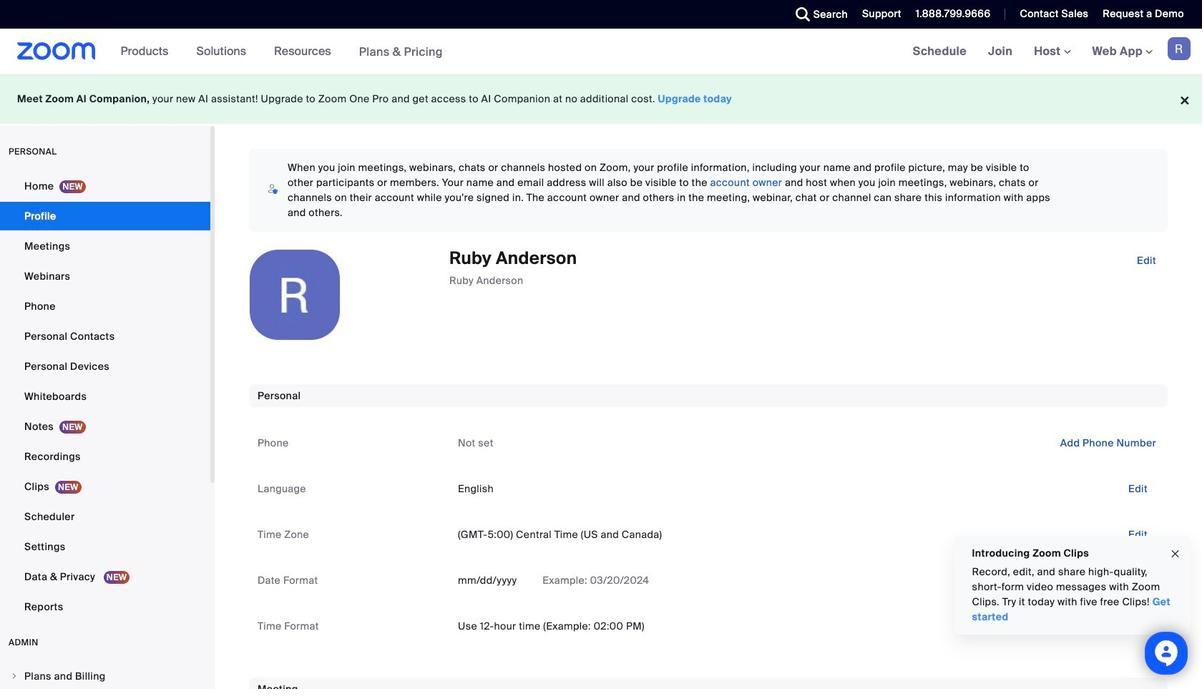 Task type: locate. For each thing, give the bounding box(es) containing it.
menu item
[[0, 663, 210, 689]]

zoom logo image
[[17, 42, 96, 60]]

banner
[[0, 29, 1202, 75]]

footer
[[0, 74, 1202, 124]]

user photo image
[[250, 250, 340, 340]]

personal menu menu
[[0, 172, 210, 623]]

product information navigation
[[110, 29, 454, 75]]



Task type: describe. For each thing, give the bounding box(es) containing it.
edit user photo image
[[283, 288, 306, 301]]

close image
[[1170, 546, 1181, 562]]

profile picture image
[[1168, 37, 1191, 60]]

right image
[[10, 672, 19, 681]]

meetings navigation
[[902, 29, 1202, 75]]



Task type: vqa. For each thing, say whether or not it's contained in the screenshot.
user photo
yes



